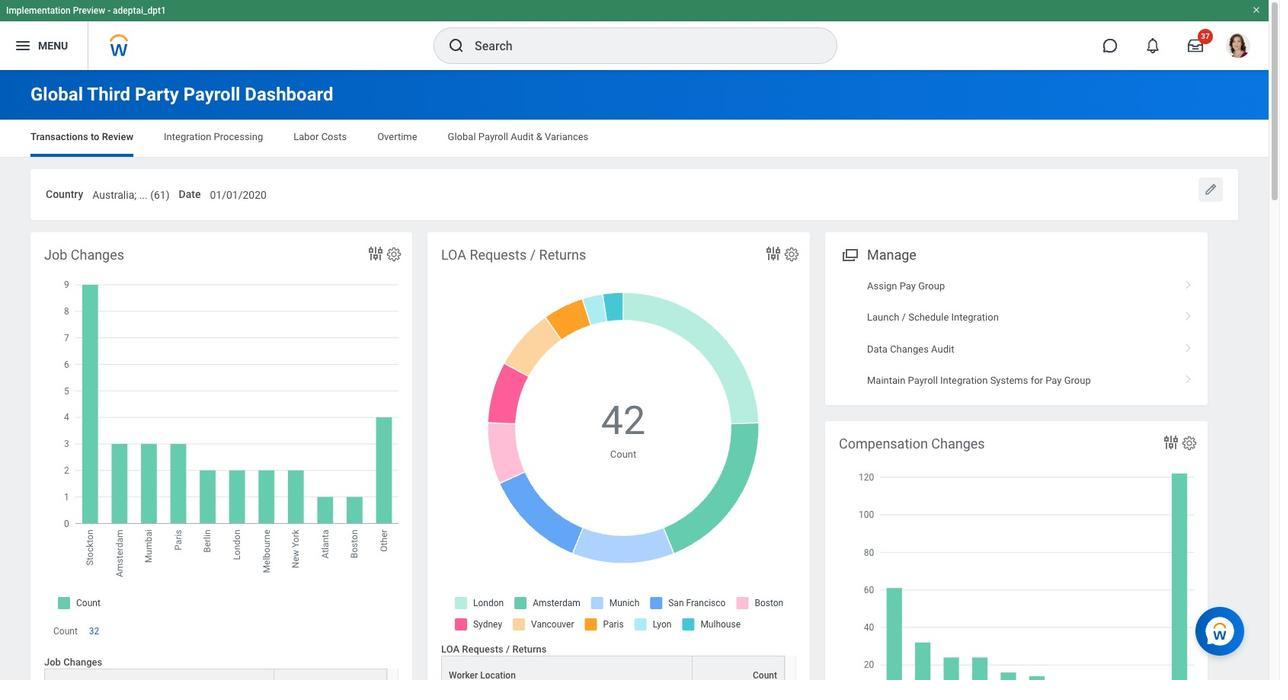 Task type: locate. For each thing, give the bounding box(es) containing it.
payroll down data changes audit
[[908, 375, 938, 386]]

0 vertical spatial group
[[918, 280, 945, 292]]

group right for on the right of page
[[1064, 375, 1091, 386]]

0 horizontal spatial /
[[506, 644, 510, 655]]

edit image
[[1203, 182, 1219, 197]]

32
[[89, 626, 99, 637]]

1 horizontal spatial group
[[1064, 375, 1091, 386]]

1 vertical spatial payroll
[[478, 131, 508, 143]]

chevron right image for assign pay group
[[1179, 275, 1199, 290]]

1 horizontal spatial row
[[441, 656, 785, 681]]

chevron right image inside launch / schedule integration link
[[1179, 307, 1199, 322]]

audit for changes
[[931, 343, 954, 355]]

changes down australia;
[[71, 247, 124, 263]]

costs
[[321, 131, 347, 143]]

2 job from the top
[[44, 657, 61, 668]]

payroll
[[183, 84, 240, 105], [478, 131, 508, 143], [908, 375, 938, 386]]

payroll left &
[[478, 131, 508, 143]]

0 horizontal spatial global
[[30, 84, 83, 105]]

row inside job changes element
[[44, 669, 387, 681]]

implementation preview -   adeptai_dpt1
[[6, 5, 166, 16]]

tab list containing transactions to review
[[15, 120, 1254, 157]]

count left 32
[[53, 626, 78, 637]]

0 horizontal spatial row
[[44, 669, 387, 681]]

global payroll audit & variances
[[448, 131, 589, 143]]

2 chevron right image from the top
[[1179, 307, 1199, 322]]

list containing assign pay group
[[825, 270, 1208, 397]]

0 vertical spatial requests
[[470, 247, 527, 263]]

group inside maintain payroll integration systems for pay group link
[[1064, 375, 1091, 386]]

1 chevron right image from the top
[[1179, 338, 1199, 353]]

configure and view chart data image inside compensation changes element
[[1162, 433, 1181, 452]]

0 vertical spatial returns
[[539, 247, 586, 263]]

0 vertical spatial chevron right image
[[1179, 275, 1199, 290]]

group up launch / schedule integration
[[918, 280, 945, 292]]

...
[[139, 189, 148, 201]]

maintain payroll integration systems for pay group link
[[825, 365, 1208, 397]]

configure and view chart data image for loa requests / returns
[[764, 244, 783, 263]]

37 button
[[1179, 29, 1213, 62]]

/
[[530, 247, 536, 263], [902, 312, 906, 323], [506, 644, 510, 655]]

configure loa requests / returns image
[[783, 246, 800, 263]]

0 vertical spatial pay
[[900, 280, 916, 292]]

2 vertical spatial /
[[506, 644, 510, 655]]

1 vertical spatial group
[[1064, 375, 1091, 386]]

1 vertical spatial count
[[53, 626, 78, 637]]

1 chevron right image from the top
[[1179, 275, 1199, 290]]

0 horizontal spatial audit
[[511, 131, 534, 143]]

0 horizontal spatial configure and view chart data image
[[764, 244, 783, 263]]

0 vertical spatial loa
[[441, 247, 466, 263]]

0 vertical spatial integration
[[164, 131, 211, 143]]

date element
[[210, 179, 267, 207]]

global
[[30, 84, 83, 105], [448, 131, 476, 143]]

2 vertical spatial integration
[[941, 375, 988, 386]]

configure and view chart data image inside loa requests / returns element
[[764, 244, 783, 263]]

group
[[918, 280, 945, 292], [1064, 375, 1091, 386]]

requests
[[470, 247, 527, 263], [462, 644, 504, 655]]

integration right schedule
[[951, 312, 999, 323]]

32 button
[[89, 626, 102, 638]]

0 vertical spatial configure and view chart data image
[[764, 244, 783, 263]]

compensation changes
[[839, 436, 985, 452]]

chevron right image inside assign pay group link
[[1179, 275, 1199, 290]]

1 vertical spatial returns
[[512, 644, 547, 655]]

loa
[[441, 247, 466, 263], [441, 644, 460, 655]]

1 horizontal spatial payroll
[[478, 131, 508, 143]]

&
[[536, 131, 543, 143]]

0 horizontal spatial count
[[53, 626, 78, 637]]

count
[[610, 449, 637, 461], [53, 626, 78, 637]]

data changes audit link
[[825, 334, 1208, 365]]

0 horizontal spatial pay
[[900, 280, 916, 292]]

audit inside data changes audit link
[[931, 343, 954, 355]]

2 horizontal spatial payroll
[[908, 375, 938, 386]]

0 vertical spatial chevron right image
[[1179, 338, 1199, 353]]

job
[[44, 247, 67, 263], [44, 657, 61, 668]]

tab list
[[15, 120, 1254, 157]]

0 horizontal spatial payroll
[[183, 84, 240, 105]]

changes
[[71, 247, 124, 263], [890, 343, 929, 355], [932, 436, 985, 452], [63, 657, 102, 668]]

1 vertical spatial chevron right image
[[1179, 370, 1199, 385]]

integration processing
[[164, 131, 263, 143]]

integration inside maintain payroll integration systems for pay group link
[[941, 375, 988, 386]]

configure and view chart data image
[[764, 244, 783, 263], [1162, 433, 1181, 452]]

job changes down 32
[[44, 657, 102, 668]]

loa requests / returns
[[441, 247, 586, 263], [441, 644, 547, 655]]

2 chevron right image from the top
[[1179, 370, 1199, 385]]

profile logan mcneil image
[[1226, 34, 1251, 61]]

0 vertical spatial payroll
[[183, 84, 240, 105]]

Search Workday  search field
[[475, 29, 806, 62]]

2 vertical spatial payroll
[[908, 375, 938, 386]]

0 horizontal spatial group
[[918, 280, 945, 292]]

transactions to review
[[30, 131, 133, 143]]

count down '42' button
[[610, 449, 637, 461]]

1 horizontal spatial audit
[[931, 343, 954, 355]]

1 vertical spatial audit
[[931, 343, 954, 355]]

1 vertical spatial configure and view chart data image
[[1162, 433, 1181, 452]]

changes down maintain payroll integration systems for pay group
[[932, 436, 985, 452]]

row
[[441, 656, 785, 681], [44, 669, 387, 681]]

integration down global third party payroll dashboard on the top
[[164, 131, 211, 143]]

1 vertical spatial integration
[[951, 312, 999, 323]]

global up transactions
[[30, 84, 83, 105]]

integration left systems
[[941, 375, 988, 386]]

0 vertical spatial loa requests / returns
[[441, 247, 586, 263]]

chevron right image
[[1179, 338, 1199, 353], [1179, 370, 1199, 385]]

manage
[[867, 247, 917, 263]]

menu banner
[[0, 0, 1269, 70]]

changes right data
[[890, 343, 929, 355]]

1 horizontal spatial global
[[448, 131, 476, 143]]

0 vertical spatial count
[[610, 449, 637, 461]]

2 loa from the top
[[441, 644, 460, 655]]

row inside loa requests / returns element
[[441, 656, 785, 681]]

payroll up integration processing
[[183, 84, 240, 105]]

row for loa requests / returns
[[441, 656, 785, 681]]

01/01/2020
[[210, 189, 267, 201]]

1 horizontal spatial configure and view chart data image
[[1162, 433, 1181, 452]]

to
[[91, 131, 99, 143]]

global inside tab list
[[448, 131, 476, 143]]

audit for payroll
[[511, 131, 534, 143]]

configure and view chart data image left configure compensation changes image
[[1162, 433, 1181, 452]]

changes for data changes audit link
[[890, 343, 929, 355]]

menu
[[38, 39, 68, 52]]

implementation
[[6, 5, 71, 16]]

integration
[[164, 131, 211, 143], [951, 312, 999, 323], [941, 375, 988, 386]]

audit left &
[[511, 131, 534, 143]]

1 horizontal spatial count
[[610, 449, 637, 461]]

configure and view chart data image
[[367, 244, 385, 263]]

1 vertical spatial global
[[448, 131, 476, 143]]

payroll for maintain
[[908, 375, 938, 386]]

1 vertical spatial job changes
[[44, 657, 102, 668]]

configure and view chart data image left configure loa requests / returns icon
[[764, 244, 783, 263]]

0 vertical spatial /
[[530, 247, 536, 263]]

0 vertical spatial job changes
[[44, 247, 124, 263]]

list
[[825, 270, 1208, 397]]

returns
[[539, 247, 586, 263], [512, 644, 547, 655]]

0 vertical spatial global
[[30, 84, 83, 105]]

compensation
[[839, 436, 928, 452]]

notifications large image
[[1145, 38, 1161, 53]]

chevron right image
[[1179, 275, 1199, 290], [1179, 307, 1199, 322]]

1 job from the top
[[44, 247, 67, 263]]

for
[[1031, 375, 1043, 386]]

processing
[[214, 131, 263, 143]]

audit down launch / schedule integration
[[931, 343, 954, 355]]

close environment banner image
[[1252, 5, 1261, 14]]

1 horizontal spatial pay
[[1046, 375, 1062, 386]]

job changes down country on the top left
[[44, 247, 124, 263]]

pay
[[900, 280, 916, 292], [1046, 375, 1062, 386]]

2 loa requests / returns from the top
[[441, 644, 547, 655]]

1 loa from the top
[[441, 247, 466, 263]]

0 vertical spatial job
[[44, 247, 67, 263]]

justify image
[[14, 37, 32, 55]]

payroll for global
[[478, 131, 508, 143]]

global right overtime
[[448, 131, 476, 143]]

changes for job changes element
[[71, 247, 124, 263]]

global for global third party payroll dashboard
[[30, 84, 83, 105]]

overtime
[[377, 131, 417, 143]]

loa requests / returns element
[[428, 232, 810, 681]]

chevron right image inside maintain payroll integration systems for pay group link
[[1179, 370, 1199, 385]]

country
[[46, 188, 83, 200]]

pay right assign
[[900, 280, 916, 292]]

1 vertical spatial chevron right image
[[1179, 307, 1199, 322]]

1 vertical spatial loa
[[441, 644, 460, 655]]

data changes audit
[[867, 343, 954, 355]]

chevron right image for maintain payroll integration systems for pay group
[[1179, 370, 1199, 385]]

1 vertical spatial job
[[44, 657, 61, 668]]

0 vertical spatial audit
[[511, 131, 534, 143]]

1 vertical spatial loa requests / returns
[[441, 644, 547, 655]]

pay right for on the right of page
[[1046, 375, 1062, 386]]

list inside 42 'main content'
[[825, 270, 1208, 397]]

audit
[[511, 131, 534, 143], [931, 343, 954, 355]]

group inside assign pay group link
[[918, 280, 945, 292]]

chevron right image inside data changes audit link
[[1179, 338, 1199, 353]]

Australia; ... (61) text field
[[92, 180, 170, 206]]

2 horizontal spatial /
[[902, 312, 906, 323]]

job changes
[[44, 247, 124, 263], [44, 657, 102, 668]]



Task type: vqa. For each thing, say whether or not it's contained in the screenshot.
Transactions
yes



Task type: describe. For each thing, give the bounding box(es) containing it.
adeptai_dpt1
[[113, 5, 166, 16]]

chevron right image for data changes audit
[[1179, 338, 1199, 353]]

systems
[[990, 375, 1028, 386]]

42 main content
[[0, 70, 1269, 681]]

assign pay group link
[[825, 270, 1208, 302]]

1 vertical spatial /
[[902, 312, 906, 323]]

row for job changes
[[44, 669, 387, 681]]

1 vertical spatial pay
[[1046, 375, 1062, 386]]

launch / schedule integration link
[[825, 302, 1208, 334]]

global third party payroll dashboard
[[30, 84, 333, 105]]

tab list inside 42 'main content'
[[15, 120, 1254, 157]]

labor costs
[[294, 131, 347, 143]]

configure job changes image
[[386, 246, 402, 263]]

schedule
[[909, 312, 949, 323]]

1 loa requests / returns from the top
[[441, 247, 586, 263]]

data
[[867, 343, 888, 355]]

launch
[[867, 312, 900, 323]]

configure and view chart data image for compensation changes
[[1162, 433, 1181, 452]]

review
[[102, 131, 133, 143]]

-
[[108, 5, 111, 16]]

transactions
[[30, 131, 88, 143]]

variances
[[545, 131, 589, 143]]

labor
[[294, 131, 319, 143]]

launch / schedule integration
[[867, 312, 999, 323]]

assign
[[867, 280, 897, 292]]

01/01/2020 text field
[[210, 180, 267, 206]]

dashboard
[[245, 84, 333, 105]]

job changes element
[[30, 232, 412, 681]]

42 button
[[601, 395, 648, 448]]

inbox large image
[[1188, 38, 1203, 53]]

changes for compensation changes element
[[932, 436, 985, 452]]

australia; ... (61)
[[92, 189, 170, 201]]

configure compensation changes image
[[1181, 435, 1198, 452]]

party
[[135, 84, 179, 105]]

integration inside launch / schedule integration link
[[951, 312, 999, 323]]

maintain payroll integration systems for pay group
[[867, 375, 1091, 386]]

count inside job changes element
[[53, 626, 78, 637]]

42
[[601, 398, 646, 444]]

count inside '42 count'
[[610, 449, 637, 461]]

third
[[87, 84, 130, 105]]

search image
[[447, 37, 466, 55]]

country element
[[92, 179, 170, 207]]

1 vertical spatial requests
[[462, 644, 504, 655]]

preview
[[73, 5, 105, 16]]

menu group image
[[839, 244, 860, 264]]

37
[[1201, 32, 1210, 40]]

chevron right image for launch / schedule integration
[[1179, 307, 1199, 322]]

42 count
[[601, 398, 646, 461]]

australia;
[[92, 189, 137, 201]]

menu button
[[0, 21, 88, 70]]

1 job changes from the top
[[44, 247, 124, 263]]

global for global payroll audit & variances
[[448, 131, 476, 143]]

2 job changes from the top
[[44, 657, 102, 668]]

changes down 32
[[63, 657, 102, 668]]

1 horizontal spatial /
[[530, 247, 536, 263]]

assign pay group
[[867, 280, 945, 292]]

date
[[179, 188, 201, 200]]

(61)
[[150, 189, 170, 201]]

compensation changes element
[[825, 421, 1208, 681]]

maintain
[[867, 375, 906, 386]]



